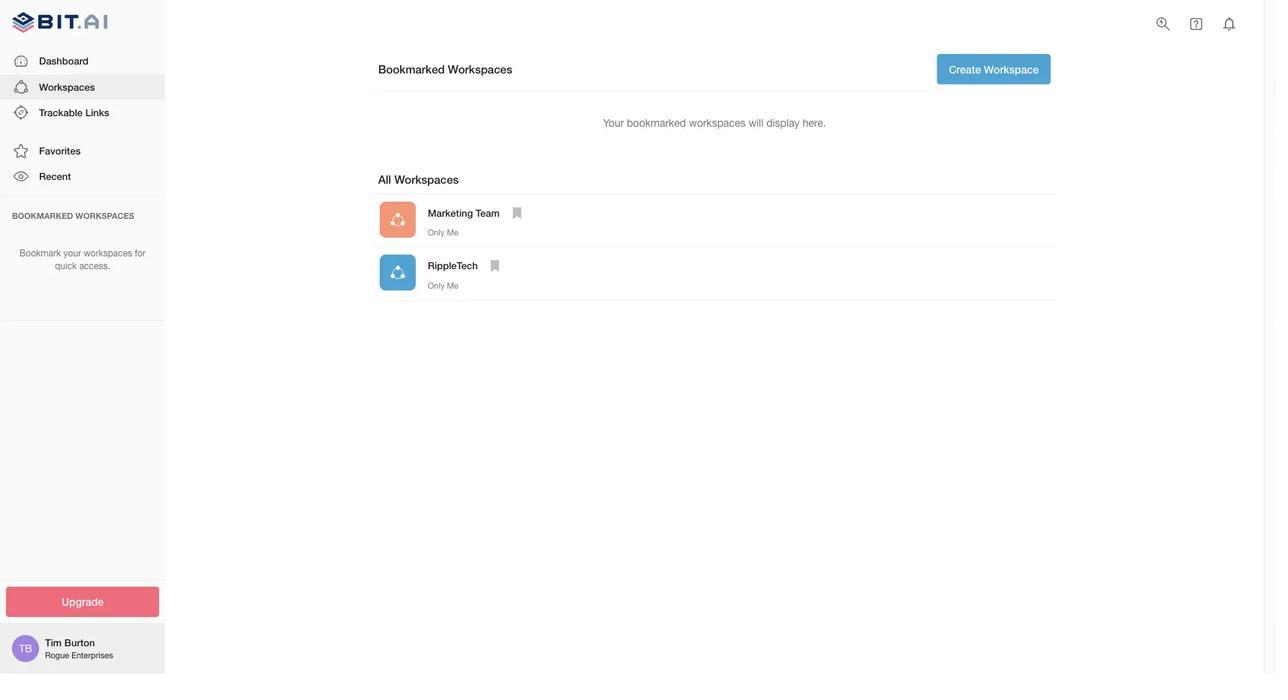 Task type: vqa. For each thing, say whether or not it's contained in the screenshot.
workspaces related to will
yes



Task type: describe. For each thing, give the bounding box(es) containing it.
only me for rippletech
[[428, 281, 459, 291]]

workspaces for for
[[84, 248, 132, 259]]

only me for marketing team
[[428, 228, 459, 238]]

recent
[[39, 171, 71, 182]]

tim burton rogue enterprises
[[45, 638, 113, 661]]

your bookmarked workspaces will display here.
[[603, 116, 826, 129]]

bookmarked
[[378, 63, 445, 76]]

workspaces for bookmarked workspaces
[[448, 63, 513, 76]]

trackable
[[39, 107, 83, 118]]

me for rippletech
[[447, 281, 459, 291]]

bookmarked workspaces
[[12, 211, 134, 221]]

here.
[[803, 116, 826, 129]]

team
[[476, 207, 500, 219]]

upgrade button
[[6, 588, 159, 618]]

me for marketing team
[[447, 228, 459, 238]]

will
[[749, 116, 764, 129]]

bookmark
[[20, 248, 61, 259]]

dashboard button
[[0, 48, 165, 74]]

only for rippletech
[[428, 281, 445, 291]]

tim
[[45, 638, 62, 649]]

links
[[85, 107, 109, 118]]

bookmark your workspaces for quick access.
[[20, 248, 146, 271]]

bookmarked
[[12, 211, 73, 221]]

bookmark image
[[486, 257, 504, 275]]

your
[[63, 248, 81, 259]]

dashboard
[[39, 55, 89, 67]]

enterprises
[[72, 651, 113, 661]]

workspaces for will
[[689, 116, 746, 129]]

trackable links button
[[0, 100, 165, 126]]

favorites button
[[0, 138, 165, 164]]

bookmarked workspaces
[[378, 63, 513, 76]]

workspace
[[984, 63, 1039, 75]]

access.
[[79, 261, 110, 271]]

recent button
[[0, 164, 165, 190]]

marketing team
[[428, 207, 500, 219]]



Task type: locate. For each thing, give the bounding box(es) containing it.
workspaces up "access."
[[84, 248, 132, 259]]

tb
[[19, 643, 32, 655]]

display
[[767, 116, 800, 129]]

workspaces inside bookmark your workspaces for quick access.
[[84, 248, 132, 259]]

0 vertical spatial me
[[447, 228, 459, 238]]

workspaces
[[689, 116, 746, 129], [84, 248, 132, 259]]

me down marketing
[[447, 228, 459, 238]]

only me down marketing
[[428, 228, 459, 238]]

create
[[949, 63, 981, 75]]

2 only from the top
[[428, 281, 445, 291]]

1 vertical spatial only
[[428, 281, 445, 291]]

2 me from the top
[[447, 281, 459, 291]]

all workspaces
[[378, 173, 459, 187]]

1 horizontal spatial workspaces
[[689, 116, 746, 129]]

1 vertical spatial only me
[[428, 281, 459, 291]]

only me
[[428, 228, 459, 238], [428, 281, 459, 291]]

quick
[[55, 261, 77, 271]]

burton
[[64, 638, 95, 649]]

your
[[603, 116, 624, 129]]

me down rippletech
[[447, 281, 459, 291]]

1 me from the top
[[447, 228, 459, 238]]

only for marketing team
[[428, 228, 445, 238]]

workspaces right 'bookmarked' at the top left
[[448, 63, 513, 76]]

1 vertical spatial me
[[447, 281, 459, 291]]

bookmarked
[[627, 116, 686, 129]]

workspaces
[[448, 63, 513, 76], [39, 81, 95, 93], [394, 173, 459, 187]]

workspaces down dashboard
[[39, 81, 95, 93]]

bookmark image
[[508, 204, 526, 222]]

2 only me from the top
[[428, 281, 459, 291]]

1 vertical spatial workspaces
[[39, 81, 95, 93]]

workspaces inside button
[[39, 81, 95, 93]]

favorites
[[39, 145, 81, 157]]

all
[[378, 173, 391, 187]]

workspaces for all workspaces
[[394, 173, 459, 187]]

workspaces up marketing
[[394, 173, 459, 187]]

rogue
[[45, 651, 69, 661]]

rippletech
[[428, 260, 478, 272]]

only me down rippletech
[[428, 281, 459, 291]]

0 vertical spatial workspaces
[[448, 63, 513, 76]]

marketing
[[428, 207, 473, 219]]

2 vertical spatial workspaces
[[394, 173, 459, 187]]

me
[[447, 228, 459, 238], [447, 281, 459, 291]]

upgrade
[[62, 597, 104, 609]]

0 horizontal spatial workspaces
[[84, 248, 132, 259]]

1 only from the top
[[428, 228, 445, 238]]

only down rippletech
[[428, 281, 445, 291]]

0 vertical spatial workspaces
[[689, 116, 746, 129]]

1 vertical spatial workspaces
[[84, 248, 132, 259]]

only down marketing
[[428, 228, 445, 238]]

workspaces button
[[0, 74, 165, 100]]

0 vertical spatial only me
[[428, 228, 459, 238]]

only
[[428, 228, 445, 238], [428, 281, 445, 291]]

for
[[135, 248, 146, 259]]

workspaces left will
[[689, 116, 746, 129]]

0 vertical spatial only
[[428, 228, 445, 238]]

create workspace
[[949, 63, 1039, 75]]

workspaces
[[75, 211, 134, 221]]

trackable links
[[39, 107, 109, 118]]

1 only me from the top
[[428, 228, 459, 238]]



